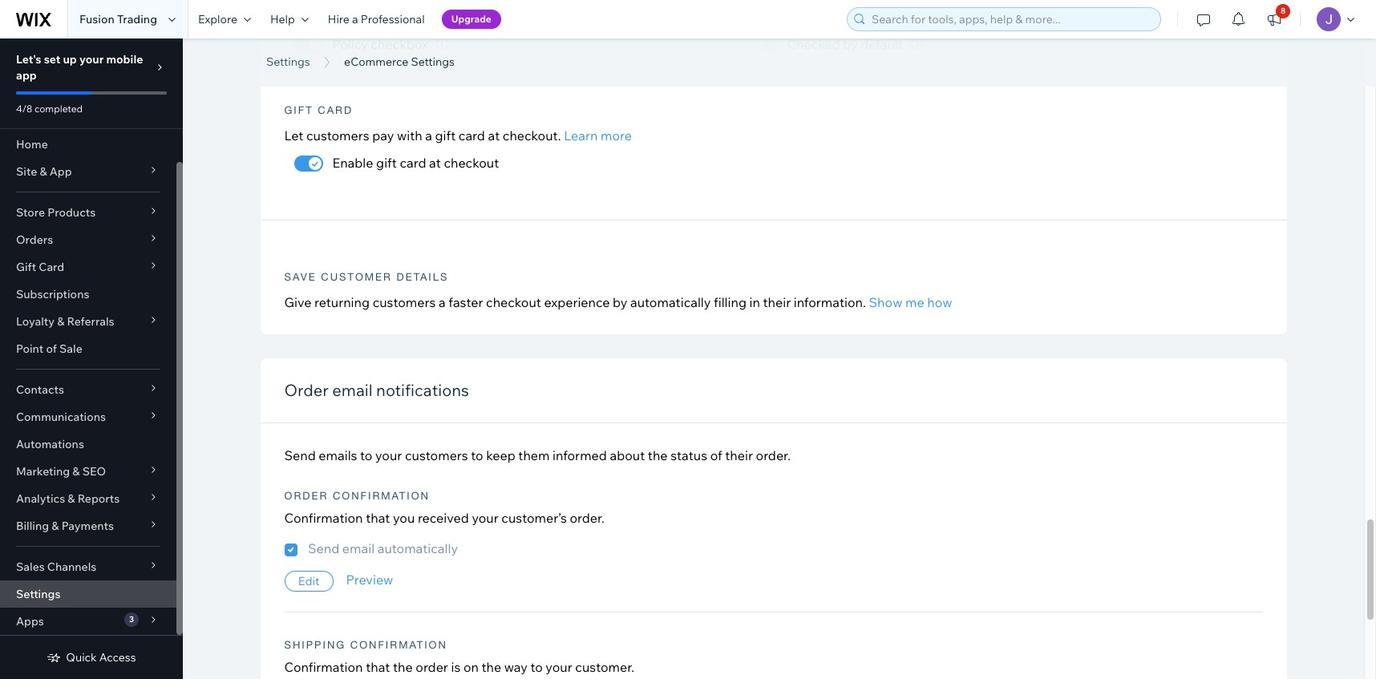Task type: vqa. For each thing, say whether or not it's contained in the screenshot.
analytics
yes



Task type: locate. For each thing, give the bounding box(es) containing it.
& inside billing & payments popup button
[[52, 519, 59, 533]]

the right about
[[648, 448, 668, 464]]

that inside order confirmation confirmation that you received your customer's order.
[[366, 510, 390, 526]]

products
[[47, 205, 96, 220]]

learn more link
[[564, 128, 632, 144]]

loyalty
[[16, 314, 55, 329]]

2 horizontal spatial to
[[531, 659, 543, 675]]

checkout right faster
[[486, 295, 541, 311]]

subscriptions
[[16, 287, 89, 302]]

1 vertical spatial their
[[725, 448, 753, 464]]

set
[[44, 52, 60, 67]]

ecommerce settings down professional
[[266, 34, 556, 71]]

send up edit
[[308, 541, 339, 557]]

trading
[[117, 12, 157, 26]]

order.
[[756, 448, 791, 464], [570, 510, 605, 526]]

to right way
[[531, 659, 543, 675]]

ecommerce down 'policy checkbox'
[[344, 55, 408, 69]]

0 horizontal spatial card
[[400, 155, 426, 171]]

gift down orders
[[16, 260, 36, 274]]

that
[[366, 510, 390, 526], [366, 659, 390, 675]]

gift down pay
[[376, 155, 397, 171]]

to
[[360, 448, 373, 464], [471, 448, 483, 464], [531, 659, 543, 675]]

& inside the analytics & reports popup button
[[68, 492, 75, 506]]

them
[[518, 448, 550, 464]]

email up 'preview'
[[342, 541, 375, 557]]

how
[[927, 295, 953, 311]]

0 vertical spatial email
[[332, 380, 373, 400]]

send for send email automatically
[[308, 541, 339, 557]]

settings link down help button
[[258, 54, 318, 70]]

0 horizontal spatial by
[[613, 295, 628, 311]]

1 vertical spatial card
[[39, 260, 64, 274]]

1 horizontal spatial card
[[318, 104, 353, 116]]

customers
[[306, 128, 369, 144], [373, 295, 436, 311], [405, 448, 468, 464]]

show
[[869, 295, 903, 311]]

confirmation
[[333, 490, 430, 502], [284, 510, 363, 526], [350, 639, 447, 651], [284, 659, 363, 675]]

save
[[284, 271, 317, 283]]

0 vertical spatial automatically
[[630, 295, 711, 311]]

sidebar element
[[0, 38, 183, 679]]

1 vertical spatial email
[[342, 541, 375, 557]]

at left checkout.
[[488, 128, 500, 144]]

customers up enable
[[306, 128, 369, 144]]

card left checkout.
[[459, 128, 485, 144]]

a right with
[[425, 128, 432, 144]]

send left emails
[[284, 448, 316, 464]]

in
[[750, 295, 760, 311]]

that left "order"
[[366, 659, 390, 675]]

ecommerce down hire
[[266, 34, 433, 71]]

by right experience on the left
[[613, 295, 628, 311]]

reports
[[78, 492, 120, 506]]

notifications
[[376, 380, 469, 400]]

0 vertical spatial gift
[[284, 104, 313, 116]]

1 order from the top
[[284, 380, 329, 400]]

0 horizontal spatial to
[[360, 448, 373, 464]]

settings down help button
[[266, 55, 310, 69]]

a
[[352, 12, 358, 26], [425, 128, 432, 144], [439, 295, 446, 311]]

ecommerce
[[266, 34, 433, 71], [344, 55, 408, 69]]

& right loyalty
[[57, 314, 64, 329]]

quick access button
[[47, 650, 136, 665]]

0 horizontal spatial order.
[[570, 510, 605, 526]]

gift card up let
[[284, 104, 353, 116]]

0 horizontal spatial gift card
[[16, 260, 64, 274]]

that for you
[[366, 510, 390, 526]]

order up emails
[[284, 380, 329, 400]]

1 horizontal spatial their
[[763, 295, 791, 311]]

site
[[16, 164, 37, 179]]

store
[[16, 205, 45, 220]]

0 horizontal spatial gift
[[376, 155, 397, 171]]

1 vertical spatial gift card
[[16, 260, 64, 274]]

0 vertical spatial a
[[352, 12, 358, 26]]

gift
[[435, 128, 456, 144], [376, 155, 397, 171]]

gift card down orders
[[16, 260, 64, 274]]

0 horizontal spatial the
[[393, 659, 413, 675]]

marketing & seo
[[16, 464, 106, 479]]

1 vertical spatial order.
[[570, 510, 605, 526]]

that inside the shipping confirmation confirmation that the order is on the way to your customer.
[[366, 659, 390, 675]]

store products button
[[0, 199, 176, 226]]

& right billing
[[52, 519, 59, 533]]

of right status
[[710, 448, 722, 464]]

2 that from the top
[[366, 659, 390, 675]]

1 vertical spatial customers
[[373, 295, 436, 311]]

0 vertical spatial that
[[366, 510, 390, 526]]

point of sale link
[[0, 335, 176, 363]]

a right hire
[[352, 12, 358, 26]]

access
[[99, 650, 136, 665]]

save customer details
[[284, 271, 449, 283]]

1 that from the top
[[366, 510, 390, 526]]

customers down details
[[373, 295, 436, 311]]

1 horizontal spatial a
[[425, 128, 432, 144]]

& for billing
[[52, 519, 59, 533]]

me
[[906, 295, 925, 311]]

card up subscriptions
[[39, 260, 64, 274]]

& for loyalty
[[57, 314, 64, 329]]

upgrade button
[[442, 10, 501, 29]]

is
[[451, 659, 461, 675]]

1 horizontal spatial order.
[[756, 448, 791, 464]]

1 horizontal spatial gift
[[435, 128, 456, 144]]

way
[[504, 659, 528, 675]]

informed
[[553, 448, 607, 464]]

0 vertical spatial customers
[[306, 128, 369, 144]]

ecommerce settings
[[266, 34, 556, 71], [344, 55, 455, 69]]

communications
[[16, 410, 106, 424]]

card
[[459, 128, 485, 144], [400, 155, 426, 171]]

2 horizontal spatial a
[[439, 295, 446, 311]]

0 vertical spatial card
[[318, 104, 353, 116]]

0 vertical spatial send
[[284, 448, 316, 464]]

confirmation down emails
[[284, 510, 363, 526]]

1 vertical spatial send
[[308, 541, 339, 557]]

your right way
[[546, 659, 572, 675]]

loyalty & referrals button
[[0, 308, 176, 335]]

confirmation up "order"
[[350, 639, 447, 651]]

8
[[1281, 6, 1286, 16]]

1 horizontal spatial of
[[710, 448, 722, 464]]

your right "received" on the left
[[472, 510, 499, 526]]

that for the
[[366, 659, 390, 675]]

on
[[464, 659, 479, 675]]

& inside the marketing & seo dropdown button
[[72, 464, 80, 479]]

1 vertical spatial gift
[[376, 155, 397, 171]]

0 horizontal spatial their
[[725, 448, 753, 464]]

0 horizontal spatial settings link
[[0, 581, 176, 608]]

order for order confirmation confirmation that you received your customer's order.
[[284, 490, 328, 502]]

sales
[[16, 560, 45, 574]]

0 horizontal spatial card
[[39, 260, 64, 274]]

the right on in the left of the page
[[482, 659, 502, 675]]

Search for tools, apps, help & more... field
[[867, 8, 1156, 30]]

sales channels
[[16, 560, 97, 574]]

a left faster
[[439, 295, 446, 311]]

1 vertical spatial gift
[[16, 260, 36, 274]]

card inside dropdown button
[[39, 260, 64, 274]]

gift right with
[[435, 128, 456, 144]]

2 vertical spatial customers
[[405, 448, 468, 464]]

0 horizontal spatial at
[[429, 155, 441, 171]]

order
[[284, 380, 329, 400], [284, 490, 328, 502]]

let customers pay with a gift card at checkout. learn more
[[284, 128, 632, 144]]

1 horizontal spatial settings link
[[258, 54, 318, 70]]

order for order email notifications
[[284, 380, 329, 400]]

& left "seo"
[[72, 464, 80, 479]]

by
[[843, 36, 858, 52], [613, 295, 628, 311]]

referrals
[[67, 314, 114, 329]]

your inside the shipping confirmation confirmation that the order is on the way to your customer.
[[546, 659, 572, 675]]

card down with
[[400, 155, 426, 171]]

loyalty & referrals
[[16, 314, 114, 329]]

order down emails
[[284, 490, 328, 502]]

preview link
[[346, 572, 393, 588]]

by left 'default'
[[843, 36, 858, 52]]

customers up order confirmation confirmation that you received your customer's order. on the bottom left of the page
[[405, 448, 468, 464]]

settings link down "channels"
[[0, 581, 176, 608]]

at down let customers pay with a gift card at checkout. learn more
[[429, 155, 441, 171]]

1 horizontal spatial by
[[843, 36, 858, 52]]

default
[[861, 36, 903, 52]]

to inside the shipping confirmation confirmation that the order is on the way to your customer.
[[531, 659, 543, 675]]

order inside order confirmation confirmation that you received your customer's order.
[[284, 490, 328, 502]]

0 vertical spatial settings link
[[258, 54, 318, 70]]

& inside the loyalty & referrals dropdown button
[[57, 314, 64, 329]]

0 vertical spatial order
[[284, 380, 329, 400]]

your
[[79, 52, 104, 67], [375, 448, 402, 464], [472, 510, 499, 526], [546, 659, 572, 675]]

order confirmation confirmation that you received your customer's order.
[[284, 490, 605, 526]]

that left you
[[366, 510, 390, 526]]

1 horizontal spatial to
[[471, 448, 483, 464]]

1 horizontal spatial card
[[459, 128, 485, 144]]

automatically down you
[[378, 541, 458, 557]]

0 vertical spatial at
[[488, 128, 500, 144]]

1 horizontal spatial automatically
[[630, 295, 711, 311]]

professional
[[361, 12, 425, 26]]

automatically left filling
[[630, 295, 711, 311]]

the left "order"
[[393, 659, 413, 675]]

1 vertical spatial order
[[284, 490, 328, 502]]

& left reports
[[68, 492, 75, 506]]

your right up
[[79, 52, 104, 67]]

their right in
[[763, 295, 791, 311]]

let's set up your mobile app
[[16, 52, 143, 83]]

email up emails
[[332, 380, 373, 400]]

policy checkbox
[[332, 36, 428, 52]]

0 vertical spatial of
[[46, 342, 57, 356]]

0 horizontal spatial of
[[46, 342, 57, 356]]

0 vertical spatial gift card
[[284, 104, 353, 116]]

their right status
[[725, 448, 753, 464]]

2 horizontal spatial the
[[648, 448, 668, 464]]

settings down sales
[[16, 587, 61, 602]]

to right emails
[[360, 448, 373, 464]]

& right site
[[40, 164, 47, 179]]

gift inside dropdown button
[[16, 260, 36, 274]]

checkout.
[[503, 128, 561, 144]]

2 order from the top
[[284, 490, 328, 502]]

billing & payments button
[[0, 513, 176, 540]]

1 vertical spatial card
[[400, 155, 426, 171]]

card up enable
[[318, 104, 353, 116]]

communications button
[[0, 403, 176, 431]]

1 vertical spatial settings link
[[0, 581, 176, 608]]

apps
[[16, 614, 44, 629]]

completed
[[34, 103, 83, 115]]

0 vertical spatial order.
[[756, 448, 791, 464]]

billing & payments
[[16, 519, 114, 533]]

1 vertical spatial by
[[613, 295, 628, 311]]

settings down info tooltip icon
[[411, 55, 455, 69]]

your inside order confirmation confirmation that you received your customer's order.
[[472, 510, 499, 526]]

returning
[[315, 295, 370, 311]]

order. inside order confirmation confirmation that you received your customer's order.
[[570, 510, 605, 526]]

your right emails
[[375, 448, 402, 464]]

of left sale
[[46, 342, 57, 356]]

checkout
[[444, 155, 499, 171], [486, 295, 541, 311]]

to left keep
[[471, 448, 483, 464]]

gift up let
[[284, 104, 313, 116]]

shipping confirmation confirmation that the order is on the way to your customer.
[[284, 639, 635, 675]]

your inside let's set up your mobile app
[[79, 52, 104, 67]]

0 horizontal spatial gift
[[16, 260, 36, 274]]

1 vertical spatial that
[[366, 659, 390, 675]]

hire a professional link
[[318, 0, 434, 38]]

learn
[[564, 128, 598, 144]]

checkout down let customers pay with a gift card at checkout. learn more
[[444, 155, 499, 171]]

1 vertical spatial at
[[429, 155, 441, 171]]

settings down upgrade button
[[440, 34, 556, 71]]

up
[[63, 52, 77, 67]]

& inside site & app popup button
[[40, 164, 47, 179]]

preview
[[346, 572, 393, 588]]

confirmation down shipping
[[284, 659, 363, 675]]

1 horizontal spatial at
[[488, 128, 500, 144]]

marketing & seo button
[[0, 458, 176, 485]]

order email notifications
[[284, 380, 469, 400]]

marketing
[[16, 464, 70, 479]]

1 vertical spatial automatically
[[378, 541, 458, 557]]



Task type: describe. For each thing, give the bounding box(es) containing it.
4/8 completed
[[16, 103, 83, 115]]

help
[[270, 12, 295, 26]]

hire
[[328, 12, 350, 26]]

3
[[129, 614, 134, 625]]

info tooltip image
[[436, 39, 448, 51]]

gift card button
[[0, 253, 176, 281]]

order
[[416, 659, 448, 675]]

site & app
[[16, 164, 72, 179]]

enable gift card at checkout
[[332, 155, 499, 171]]

show me how link
[[869, 295, 953, 311]]

billing
[[16, 519, 49, 533]]

explore
[[198, 12, 237, 26]]

pay
[[372, 128, 394, 144]]

0 vertical spatial their
[[763, 295, 791, 311]]

home
[[16, 137, 48, 152]]

enable
[[332, 155, 373, 171]]

automations
[[16, 437, 84, 452]]

policy
[[332, 36, 368, 52]]

app
[[50, 164, 72, 179]]

contacts
[[16, 383, 64, 397]]

with
[[397, 128, 422, 144]]

about
[[610, 448, 645, 464]]

status
[[671, 448, 708, 464]]

0 vertical spatial by
[[843, 36, 858, 52]]

mobile
[[106, 52, 143, 67]]

fusion trading
[[79, 12, 157, 26]]

keep
[[486, 448, 516, 464]]

1 vertical spatial checkout
[[486, 295, 541, 311]]

gift card inside dropdown button
[[16, 260, 64, 274]]

home link
[[0, 131, 176, 158]]

orders button
[[0, 226, 176, 253]]

1 vertical spatial of
[[710, 448, 722, 464]]

faster
[[449, 295, 483, 311]]

of inside sidebar element
[[46, 342, 57, 356]]

email for order
[[332, 380, 373, 400]]

hire a professional
[[328, 12, 425, 26]]

confirmation up you
[[333, 490, 430, 502]]

ecommerce settings down checkbox
[[344, 55, 455, 69]]

1 vertical spatial a
[[425, 128, 432, 144]]

send for send emails to your customers to keep them informed about the status of their order.
[[284, 448, 316, 464]]

checkbox
[[371, 36, 428, 52]]

give
[[284, 295, 312, 311]]

you
[[393, 510, 415, 526]]

settings inside sidebar element
[[16, 587, 61, 602]]

0 vertical spatial card
[[459, 128, 485, 144]]

experience
[[544, 295, 610, 311]]

info tooltip image
[[911, 39, 923, 51]]

automations link
[[0, 431, 176, 458]]

0 vertical spatial checkout
[[444, 155, 499, 171]]

analytics & reports button
[[0, 485, 176, 513]]

shipping
[[284, 639, 346, 651]]

4/8
[[16, 103, 32, 115]]

let's
[[16, 52, 41, 67]]

& for analytics
[[68, 492, 75, 506]]

analytics & reports
[[16, 492, 120, 506]]

2 vertical spatial a
[[439, 295, 446, 311]]

0 horizontal spatial automatically
[[378, 541, 458, 557]]

8 button
[[1257, 0, 1292, 38]]

& for marketing
[[72, 464, 80, 479]]

quick
[[66, 650, 97, 665]]

more
[[601, 128, 632, 144]]

fusion
[[79, 12, 115, 26]]

sales channels button
[[0, 553, 176, 581]]

received
[[418, 510, 469, 526]]

email for send
[[342, 541, 375, 557]]

quick access
[[66, 650, 136, 665]]

let
[[284, 128, 303, 144]]

details
[[397, 271, 449, 283]]

sale
[[59, 342, 82, 356]]

customer.
[[575, 659, 635, 675]]

point of sale
[[16, 342, 82, 356]]

1 horizontal spatial the
[[482, 659, 502, 675]]

1 horizontal spatial gift
[[284, 104, 313, 116]]

help button
[[261, 0, 318, 38]]

app
[[16, 68, 37, 83]]

checked
[[787, 36, 840, 52]]

upgrade
[[451, 13, 492, 25]]

give returning customers a faster checkout experience by automatically filling in their information. show me how
[[284, 295, 953, 311]]

0 horizontal spatial a
[[352, 12, 358, 26]]

subscriptions link
[[0, 281, 176, 308]]

customer's
[[502, 510, 567, 526]]

emails
[[319, 448, 357, 464]]

filling
[[714, 295, 747, 311]]

0 vertical spatial gift
[[435, 128, 456, 144]]

point
[[16, 342, 44, 356]]

1 horizontal spatial gift card
[[284, 104, 353, 116]]

information.
[[794, 295, 866, 311]]

checked by default
[[787, 36, 903, 52]]

analytics
[[16, 492, 65, 506]]

edit button
[[284, 571, 334, 592]]

& for site
[[40, 164, 47, 179]]

seo
[[82, 464, 106, 479]]

payments
[[61, 519, 114, 533]]

contacts button
[[0, 376, 176, 403]]



